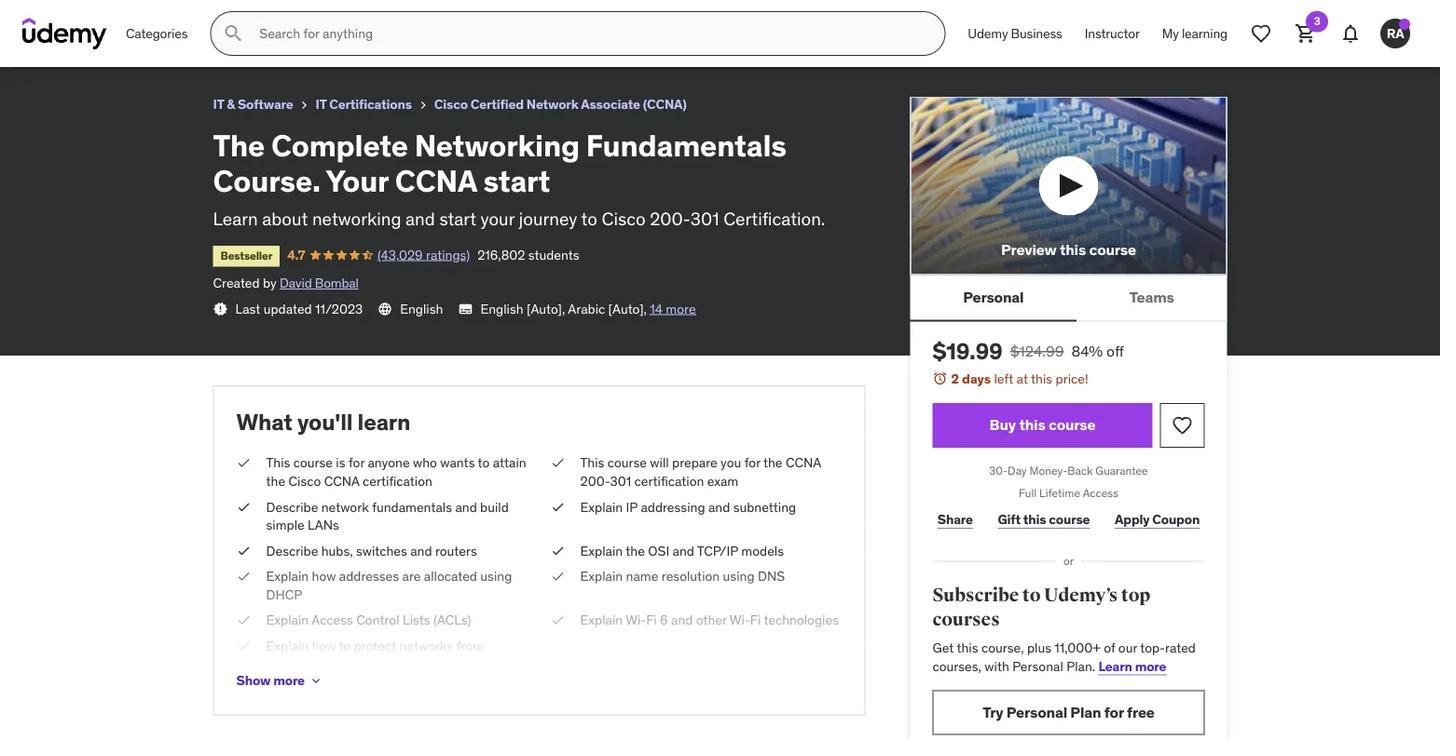 Task type: describe. For each thing, give the bounding box(es) containing it.
using inside explain how addresses are allocated using dhcp
[[480, 569, 512, 585]]

teams
[[1129, 288, 1174, 307]]

udemy business
[[968, 25, 1062, 42]]

switches
[[356, 543, 407, 560]]

my
[[1162, 25, 1179, 42]]

this for this course is for anyone who wants to attain the cisco ccna certification
[[266, 455, 290, 472]]

the complete networking fundamentals course. your ccna start learn about networking and start your journey to cisco 200-301 certification.
[[213, 127, 825, 230]]

your for the complete networking fundamentals course. your ccna start
[[366, 8, 397, 27]]

xsmall image for explain access control lists (acls)
[[236, 612, 251, 630]]

1 vertical spatial bestseller
[[220, 249, 272, 263]]

6
[[660, 613, 668, 629]]

shopping cart with 3 items image
[[1295, 22, 1317, 45]]

explain how addresses are allocated using dhcp
[[266, 569, 512, 604]]

complete for the complete networking fundamentals course. your ccna start learn about networking and start your journey to cisco 200-301 certification.
[[271, 127, 408, 164]]

from
[[456, 638, 484, 655]]

3 link
[[1283, 11, 1328, 56]]

1 vertical spatial (43,029 ratings)
[[377, 247, 470, 263]]

learn more
[[1098, 659, 1166, 675]]

dns
[[758, 569, 785, 585]]

0 vertical spatial students
[[280, 33, 331, 49]]

cisco certified network associate (ccna)
[[434, 96, 687, 113]]

this right at
[[1031, 371, 1052, 387]]

how for addresses
[[312, 569, 336, 585]]

1 horizontal spatial students
[[528, 247, 579, 263]]

to inside the complete networking fundamentals course. your ccna start learn about networking and start your journey to cisco 200-301 certification.
[[581, 207, 597, 230]]

1 fi from the left
[[646, 613, 657, 629]]

14
[[650, 301, 663, 318]]

prepare
[[672, 455, 717, 472]]

explain for explain how addresses are allocated using dhcp
[[266, 569, 309, 585]]

14 more button
[[650, 300, 696, 319]]

1 vertical spatial learn
[[1098, 659, 1132, 675]]

show more
[[236, 673, 305, 690]]

what
[[236, 408, 292, 436]]

describe network fundamentals and build simple lans
[[266, 499, 509, 534]]

udemy business link
[[957, 11, 1073, 56]]

try personal plan for free
[[983, 704, 1155, 723]]

xsmall image for explain ip addressing and subnetting
[[550, 498, 565, 517]]

0 vertical spatial ratings)
[[178, 33, 222, 49]]

david
[[280, 275, 312, 292]]

english for english
[[400, 301, 443, 318]]

plan
[[1070, 704, 1101, 723]]

explain name resolution using dns
[[580, 569, 785, 585]]

instructor link
[[1073, 11, 1151, 56]]

and for explain ip addressing and subnetting
[[708, 499, 730, 516]]

wishlist image
[[1171, 415, 1193, 437]]

how for to
[[312, 638, 336, 655]]

at
[[1016, 371, 1028, 387]]

1 horizontal spatial 216,802
[[477, 247, 525, 263]]

course. for the complete networking fundamentals course. your ccna start
[[308, 8, 363, 27]]

osi
[[648, 543, 669, 560]]

access inside 30-day money-back guarantee full lifetime access
[[1083, 487, 1118, 501]]

to inside "explain how to protect networks from attacks such as kali linux hacks"
[[339, 638, 351, 655]]

explain ip addressing and subnetting
[[580, 499, 796, 516]]

this for preview
[[1060, 241, 1086, 260]]

certified
[[470, 96, 524, 113]]

explain for explain name resolution using dns
[[580, 569, 623, 585]]

xsmall image for explain how addresses are allocated using dhcp
[[236, 568, 251, 586]]

you have alerts image
[[1399, 19, 1410, 30]]

84%
[[1071, 342, 1103, 361]]

fundamentals for the complete networking fundamentals course. your ccna start learn about networking and start your journey to cisco 200-301 certification.
[[586, 127, 787, 164]]

english for english [auto], arabic [auto] , 14 more
[[480, 301, 523, 318]]

last
[[235, 301, 260, 318]]

my learning
[[1162, 25, 1228, 42]]

as
[[343, 657, 356, 673]]

2 wi- from the left
[[730, 613, 750, 629]]

your for the complete networking fundamentals course. your ccna start learn about networking and start your journey to cisco 200-301 certification.
[[326, 162, 388, 200]]

2 fi from the left
[[750, 613, 761, 629]]

$124.99
[[1010, 342, 1064, 361]]

buy this course button
[[933, 403, 1152, 448]]

last updated 11/2023
[[235, 301, 363, 318]]

301 inside the complete networking fundamentals course. your ccna start learn about networking and start your journey to cisco 200-301 certification.
[[690, 207, 719, 230]]

wants
[[440, 455, 475, 472]]

are
[[402, 569, 421, 585]]

share button
[[933, 502, 978, 539]]

xsmall image for last updated 11/2023
[[213, 302, 228, 317]]

you'll
[[297, 408, 353, 436]]

course,
[[981, 640, 1024, 657]]

it certifications
[[316, 96, 412, 113]]

what you'll learn
[[236, 408, 410, 436]]

about
[[262, 207, 308, 230]]

200- inside this course will prepare you for the ccna 200-301 certification exam
[[580, 473, 610, 490]]

personal inside button
[[963, 288, 1024, 307]]

(ccna)
[[643, 96, 687, 113]]

left
[[994, 371, 1013, 387]]

&
[[227, 96, 235, 113]]

and for describe hubs, switches and routers
[[410, 543, 432, 560]]

subscribe
[[933, 585, 1019, 608]]

networking for the complete networking fundamentals course. your ccna start
[[117, 8, 200, 27]]

learn
[[358, 408, 410, 436]]

this course will prepare you for the ccna 200-301 certification exam
[[580, 455, 821, 490]]

30-
[[989, 464, 1008, 478]]

day
[[1008, 464, 1027, 478]]

explain for explain ip addressing and subnetting
[[580, 499, 623, 516]]

xsmall image for this course will prepare you for the ccna 200-301 certification exam
[[550, 454, 565, 473]]

[auto], arabic
[[527, 301, 605, 318]]

apply coupon
[[1115, 512, 1200, 529]]

buy this course
[[989, 416, 1096, 435]]

networks
[[399, 638, 453, 655]]

course. for the complete networking fundamentals course. your ccna start learn about networking and start your journey to cisco 200-301 certification.
[[213, 162, 320, 200]]

xsmall image for explain the osi and tcp/ip models
[[550, 542, 565, 561]]

certification.
[[723, 207, 825, 230]]

$19.99
[[933, 338, 1003, 366]]

or
[[1063, 555, 1074, 569]]

course for gift this course
[[1049, 512, 1090, 529]]

and right 6
[[671, 613, 693, 629]]

0 horizontal spatial access
[[312, 613, 353, 629]]

2 vertical spatial the
[[626, 543, 645, 560]]

price!
[[1056, 371, 1088, 387]]

describe for describe network fundamentals and build simple lans
[[266, 499, 318, 516]]

3
[[1314, 14, 1320, 28]]

and inside the complete networking fundamentals course. your ccna start learn about networking and start your journey to cisco 200-301 certification.
[[406, 207, 435, 230]]

back
[[1067, 464, 1093, 478]]

the for the complete networking fundamentals course. your ccna start learn about networking and start your journey to cisco 200-301 certification.
[[213, 127, 265, 164]]

explain how to protect networks from attacks such as kali linux hacks
[[266, 638, 484, 673]]

who
[[413, 455, 437, 472]]

show
[[236, 673, 271, 690]]

is
[[336, 455, 345, 472]]

ra link
[[1373, 11, 1418, 56]]

addresses
[[339, 569, 399, 585]]

this for gift
[[1023, 512, 1046, 529]]

Search for anything text field
[[256, 18, 922, 49]]

course language image
[[378, 302, 393, 317]]

subscribe to udemy's top courses
[[933, 585, 1150, 632]]

anyone
[[368, 455, 410, 472]]

instructor
[[1085, 25, 1140, 42]]

it for it & software
[[213, 96, 224, 113]]

networking
[[312, 207, 401, 230]]

30-day money-back guarantee full lifetime access
[[989, 464, 1148, 501]]

1 horizontal spatial 216,802 students
[[477, 247, 579, 263]]

preview
[[1001, 241, 1057, 260]]

with
[[985, 659, 1009, 675]]

by
[[263, 275, 277, 292]]

show more button
[[236, 663, 323, 700]]

this for buy
[[1019, 416, 1045, 435]]

gift
[[998, 512, 1021, 529]]

other
[[696, 613, 727, 629]]

buy
[[989, 416, 1016, 435]]

network
[[321, 499, 369, 516]]

attain
[[493, 455, 526, 472]]

alarm image
[[933, 371, 947, 386]]

1 horizontal spatial ratings)
[[426, 247, 470, 263]]

course for preview this course
[[1089, 241, 1136, 260]]

2 vertical spatial personal
[[1006, 704, 1067, 723]]



Task type: locate. For each thing, give the bounding box(es) containing it.
preview this course
[[1001, 241, 1136, 260]]

2 certification from the left
[[634, 473, 704, 490]]

and for describe network fundamentals and build simple lans
[[455, 499, 477, 516]]

2 horizontal spatial more
[[1135, 659, 1166, 675]]

1 horizontal spatial cisco
[[434, 96, 468, 113]]

notifications image
[[1339, 22, 1362, 45]]

1 vertical spatial ratings)
[[426, 247, 470, 263]]

2 describe from the top
[[266, 543, 318, 560]]

apply
[[1115, 512, 1150, 529]]

explain for explain the osi and tcp/ip models
[[580, 543, 623, 560]]

cisco inside the complete networking fundamentals course. your ccna start learn about networking and start your journey to cisco 200-301 certification.
[[602, 207, 646, 230]]

of
[[1104, 640, 1115, 657]]

and down the exam
[[708, 499, 730, 516]]

xsmall image
[[297, 98, 312, 113], [415, 98, 430, 113], [236, 454, 251, 473], [550, 454, 565, 473], [550, 498, 565, 517], [550, 542, 565, 561], [236, 568, 251, 586], [236, 638, 251, 656]]

0 horizontal spatial fi
[[646, 613, 657, 629]]

1 how from the top
[[312, 569, 336, 585]]

more inside button
[[273, 673, 305, 690]]

learn more link
[[1098, 659, 1166, 675]]

0 horizontal spatial networking
[[117, 8, 200, 27]]

more down top-
[[1135, 659, 1166, 675]]

ccna inside this course is for anyone who wants to attain the cisco ccna certification
[[324, 473, 360, 490]]

explain left the "name"
[[580, 569, 623, 585]]

2 vertical spatial cisco
[[288, 473, 321, 490]]

2 how from the top
[[312, 638, 336, 655]]

it left &
[[213, 96, 224, 113]]

0 horizontal spatial 216,802 students
[[229, 33, 331, 49]]

describe down simple
[[266, 543, 318, 560]]

1 horizontal spatial learn
[[1098, 659, 1132, 675]]

1 vertical spatial course.
[[213, 162, 320, 200]]

wi- right other
[[730, 613, 750, 629]]

personal down "preview"
[[963, 288, 1024, 307]]

0 vertical spatial start
[[445, 8, 479, 27]]

xsmall image for this course is for anyone who wants to attain the cisco ccna certification
[[236, 454, 251, 473]]

1 using from the left
[[480, 569, 512, 585]]

1 english from the left
[[400, 301, 443, 318]]

the right you
[[763, 455, 782, 472]]

it
[[213, 96, 224, 113], [316, 96, 327, 113]]

students down journey
[[528, 247, 579, 263]]

wi- left 6
[[626, 613, 646, 629]]

this left will
[[580, 455, 604, 472]]

addressing
[[641, 499, 705, 516]]

network
[[526, 96, 578, 113]]

1 vertical spatial 200-
[[580, 473, 610, 490]]

allocated
[[424, 569, 477, 585]]

the inside this course is for anyone who wants to attain the cisco ccna certification
[[266, 473, 285, 490]]

course. inside the complete networking fundamentals course. your ccna start learn about networking and start your journey to cisco 200-301 certification.
[[213, 162, 320, 200]]

1 horizontal spatial bestseller
[[220, 249, 272, 263]]

explain inside "explain how to protect networks from attacks such as kali linux hacks"
[[266, 638, 309, 655]]

xsmall image for explain name resolution using dns
[[550, 568, 565, 586]]

1 horizontal spatial using
[[723, 569, 755, 585]]

this down what
[[266, 455, 290, 472]]

how up such
[[312, 638, 336, 655]]

0 vertical spatial describe
[[266, 499, 318, 516]]

explain the osi and tcp/ip models
[[580, 543, 784, 560]]

course left is
[[293, 455, 333, 472]]

0 vertical spatial access
[[1083, 487, 1118, 501]]

dhcp
[[266, 587, 302, 604]]

udemy image
[[22, 18, 107, 49]]

wi-
[[626, 613, 646, 629], [730, 613, 750, 629]]

using left dns on the bottom right of page
[[723, 569, 755, 585]]

2 english from the left
[[480, 301, 523, 318]]

1 vertical spatial how
[[312, 638, 336, 655]]

subnetting
[[733, 499, 796, 516]]

explain up dhcp
[[266, 569, 309, 585]]

1 horizontal spatial 200-
[[650, 207, 690, 230]]

fundamentals
[[204, 8, 305, 27], [586, 127, 787, 164]]

plus
[[1027, 640, 1051, 657]]

networking inside the complete networking fundamentals course. your ccna start learn about networking and start your journey to cisco 200-301 certification.
[[414, 127, 580, 164]]

build
[[480, 499, 509, 516]]

301 inside this course will prepare you for the ccna 200-301 certification exam
[[610, 473, 631, 490]]

1 horizontal spatial the
[[213, 127, 265, 164]]

0 horizontal spatial ratings)
[[178, 33, 222, 49]]

exam
[[707, 473, 738, 490]]

the left osi
[[626, 543, 645, 560]]

1 vertical spatial (43,029
[[377, 247, 423, 263]]

4.7
[[89, 33, 107, 49], [287, 247, 305, 263]]

this course is for anyone who wants to attain the cisco ccna certification
[[266, 455, 526, 490]]

certification inside this course will prepare you for the ccna 200-301 certification exam
[[634, 473, 704, 490]]

describe inside describe network fundamentals and build simple lans
[[266, 499, 318, 516]]

2 using from the left
[[723, 569, 755, 585]]

course down lifetime
[[1049, 512, 1090, 529]]

1 horizontal spatial networking
[[414, 127, 580, 164]]

start for the complete networking fundamentals course. your ccna start learn about networking and start your journey to cisco 200-301 certification.
[[483, 162, 550, 200]]

2 horizontal spatial cisco
[[602, 207, 646, 230]]

complete for the complete networking fundamentals course. your ccna start
[[44, 8, 114, 27]]

learn
[[213, 207, 258, 230], [1098, 659, 1132, 675]]

216,802 students
[[229, 33, 331, 49], [477, 247, 579, 263]]

course.
[[308, 8, 363, 27], [213, 162, 320, 200]]

1 vertical spatial networking
[[414, 127, 580, 164]]

to right journey
[[581, 207, 597, 230]]

1 vertical spatial 216,802 students
[[477, 247, 579, 263]]

explain left 6
[[580, 613, 623, 629]]

1 horizontal spatial fundamentals
[[586, 127, 787, 164]]

216,802 students down the complete networking fundamentals course. your ccna start on the left top of page
[[229, 33, 331, 49]]

2 this from the left
[[580, 455, 604, 472]]

networking down "certified"
[[414, 127, 580, 164]]

0 vertical spatial 200-
[[650, 207, 690, 230]]

students
[[280, 33, 331, 49], [528, 247, 579, 263]]

1 horizontal spatial for
[[744, 455, 760, 472]]

(43,029 ratings) left submit search image at left
[[129, 33, 222, 49]]

0 vertical spatial (43,029 ratings)
[[129, 33, 222, 49]]

2 vertical spatial start
[[439, 207, 476, 230]]

fi left 6
[[646, 613, 657, 629]]

2 horizontal spatial for
[[1104, 704, 1124, 723]]

this up courses,
[[957, 640, 978, 657]]

0 vertical spatial 216,802
[[229, 33, 277, 49]]

1 horizontal spatial 4.7
[[287, 247, 305, 263]]

(acls)
[[433, 613, 471, 629]]

0 horizontal spatial it
[[213, 96, 224, 113]]

cisco
[[434, 96, 468, 113], [602, 207, 646, 230], [288, 473, 321, 490]]

xsmall image
[[213, 302, 228, 317], [236, 498, 251, 517], [236, 542, 251, 561], [550, 568, 565, 586], [236, 612, 251, 630], [550, 612, 565, 630], [308, 674, 323, 689]]

1 vertical spatial complete
[[271, 127, 408, 164]]

this inside this course will prepare you for the ccna 200-301 certification exam
[[580, 455, 604, 472]]

coupon
[[1152, 512, 1200, 529]]

1 vertical spatial fundamentals
[[586, 127, 787, 164]]

1 horizontal spatial certification
[[634, 473, 704, 490]]

it & software
[[213, 96, 293, 113]]

course inside this course will prepare you for the ccna 200-301 certification exam
[[607, 455, 647, 472]]

your up the certifications
[[366, 8, 397, 27]]

1 horizontal spatial (43,029 ratings)
[[377, 247, 470, 263]]

guarantee
[[1095, 464, 1148, 478]]

explain left osi
[[580, 543, 623, 560]]

0 vertical spatial personal
[[963, 288, 1024, 307]]

complete down it certifications link
[[271, 127, 408, 164]]

216,802
[[229, 33, 277, 49], [477, 247, 525, 263]]

0 horizontal spatial wi-
[[626, 613, 646, 629]]

this for get
[[957, 640, 978, 657]]

to inside subscribe to udemy's top courses
[[1022, 585, 1041, 608]]

free
[[1127, 704, 1155, 723]]

1 horizontal spatial english
[[480, 301, 523, 318]]

course up back
[[1049, 416, 1096, 435]]

1 horizontal spatial fi
[[750, 613, 761, 629]]

my learning link
[[1151, 11, 1239, 56]]

0 horizontal spatial using
[[480, 569, 512, 585]]

explain left ip at the bottom
[[580, 499, 623, 516]]

0 horizontal spatial the
[[266, 473, 285, 490]]

course for buy this course
[[1049, 416, 1096, 435]]

this right "preview"
[[1060, 241, 1086, 260]]

for for try
[[1104, 704, 1124, 723]]

ccna inside this course will prepare you for the ccna 200-301 certification exam
[[786, 455, 821, 472]]

plan.
[[1066, 659, 1095, 675]]

explain down dhcp
[[266, 613, 309, 629]]

explain for explain how to protect networks from attacks such as kali linux hacks
[[266, 638, 309, 655]]

216,802 students down journey
[[477, 247, 579, 263]]

0 horizontal spatial fundamentals
[[204, 8, 305, 27]]

describe for describe hubs, switches and routers
[[266, 543, 318, 560]]

this right the buy
[[1019, 416, 1045, 435]]

more for learn more
[[1135, 659, 1166, 675]]

216,802 down the complete networking fundamentals course. your ccna start on the left top of page
[[229, 33, 277, 49]]

personal inside get this course, plus 11,000+ of our top-rated courses, with personal plan.
[[1012, 659, 1063, 675]]

linux
[[385, 657, 416, 673]]

301 up ip at the bottom
[[610, 473, 631, 490]]

1 vertical spatial start
[[483, 162, 550, 200]]

1 vertical spatial your
[[326, 162, 388, 200]]

top
[[1121, 585, 1150, 608]]

1 certification from the left
[[363, 473, 432, 490]]

this inside this course is for anyone who wants to attain the cisco ccna certification
[[266, 455, 290, 472]]

0 horizontal spatial bestseller
[[22, 35, 74, 49]]

301 left 'certification.'
[[690, 207, 719, 230]]

more right 14
[[666, 301, 696, 318]]

complete
[[44, 8, 114, 27], [271, 127, 408, 164]]

216,802 down your
[[477, 247, 525, 263]]

(43,029 up course language image
[[377, 247, 423, 263]]

4.7 left categories dropdown button
[[89, 33, 107, 49]]

and left build
[[455, 499, 477, 516]]

2 horizontal spatial the
[[763, 455, 782, 472]]

personal button
[[910, 275, 1077, 320]]

it for it certifications
[[316, 96, 327, 113]]

networking left submit search image at left
[[117, 8, 200, 27]]

1 horizontal spatial complete
[[271, 127, 408, 164]]

0 horizontal spatial complete
[[44, 8, 114, 27]]

1 horizontal spatial the
[[626, 543, 645, 560]]

1 wi- from the left
[[626, 613, 646, 629]]

and up are
[[410, 543, 432, 560]]

0 horizontal spatial more
[[273, 673, 305, 690]]

certifications
[[329, 96, 412, 113]]

and right 'networking'
[[406, 207, 435, 230]]

1 vertical spatial 4.7
[[287, 247, 305, 263]]

0 vertical spatial learn
[[213, 207, 258, 230]]

(43,029 left submit search image at left
[[129, 33, 174, 49]]

your up 'networking'
[[326, 162, 388, 200]]

xsmall image inside the show more button
[[308, 674, 323, 689]]

lists
[[403, 613, 430, 629]]

preview this course button
[[910, 97, 1227, 275]]

and right osi
[[673, 543, 694, 560]]

fundamentals for the complete networking fundamentals course. your ccna start
[[204, 8, 305, 27]]

explain inside explain how addresses are allocated using dhcp
[[266, 569, 309, 585]]

0 horizontal spatial 301
[[610, 473, 631, 490]]

teams button
[[1077, 275, 1227, 320]]

technologies
[[764, 613, 839, 629]]

xsmall image for describe hubs, switches and routers
[[236, 542, 251, 561]]

tab list
[[910, 275, 1227, 322]]

it left the certifications
[[316, 96, 327, 113]]

0 horizontal spatial 200-
[[580, 473, 610, 490]]

fundamentals inside the complete networking fundamentals course. your ccna start learn about networking and start your journey to cisco 200-301 certification.
[[586, 127, 787, 164]]

course left will
[[607, 455, 647, 472]]

created by david bombal
[[213, 275, 359, 292]]

describe up simple
[[266, 499, 318, 516]]

students down the complete networking fundamentals course. your ccna start on the left top of page
[[280, 33, 331, 49]]

for inside this course will prepare you for the ccna 200-301 certification exam
[[744, 455, 760, 472]]

to left udemy's
[[1022, 585, 1041, 608]]

explain up attacks
[[266, 638, 309, 655]]

how inside "explain how to protect networks from attacks such as kali linux hacks"
[[312, 638, 336, 655]]

ratings)
[[178, 33, 222, 49], [426, 247, 470, 263]]

ratings) left submit search image at left
[[178, 33, 222, 49]]

1 vertical spatial the
[[266, 473, 285, 490]]

fundamentals down (ccna)
[[586, 127, 787, 164]]

gift this course
[[998, 512, 1090, 529]]

simple
[[266, 517, 305, 534]]

the up simple
[[266, 473, 285, 490]]

1 horizontal spatial wi-
[[730, 613, 750, 629]]

english right the closed captions image
[[480, 301, 523, 318]]

networking for the complete networking fundamentals course. your ccna start learn about networking and start your journey to cisco 200-301 certification.
[[414, 127, 580, 164]]

certification inside this course is for anyone who wants to attain the cisco ccna certification
[[363, 473, 432, 490]]

the for the complete networking fundamentals course. your ccna start
[[15, 8, 41, 27]]

for right is
[[349, 455, 365, 472]]

you
[[721, 455, 741, 472]]

1 vertical spatial 216,802
[[477, 247, 525, 263]]

0 horizontal spatial 216,802
[[229, 33, 277, 49]]

explain wi-fi 6 and other wi-fi technologies
[[580, 613, 839, 629]]

0 horizontal spatial 4.7
[[89, 33, 107, 49]]

your inside the complete networking fundamentals course. your ccna start learn about networking and start your journey to cisco 200-301 certification.
[[326, 162, 388, 200]]

share
[[937, 512, 973, 529]]

2 it from the left
[[316, 96, 327, 113]]

1 vertical spatial personal
[[1012, 659, 1063, 675]]

explain for explain wi-fi 6 and other wi-fi technologies
[[580, 613, 623, 629]]

0 vertical spatial fundamentals
[[204, 8, 305, 27]]

xsmall image for explain wi-fi 6 and other wi-fi technologies
[[550, 612, 565, 630]]

cisco left "certified"
[[434, 96, 468, 113]]

journey
[[519, 207, 577, 230]]

0 horizontal spatial certification
[[363, 473, 432, 490]]

0 horizontal spatial (43,029 ratings)
[[129, 33, 222, 49]]

how inside explain how addresses are allocated using dhcp
[[312, 569, 336, 585]]

access down back
[[1083, 487, 1118, 501]]

course. up it certifications
[[308, 8, 363, 27]]

fi right other
[[750, 613, 761, 629]]

this for this course will prepare you for the ccna 200-301 certification exam
[[580, 455, 604, 472]]

models
[[741, 543, 784, 560]]

1 vertical spatial the
[[213, 127, 265, 164]]

access up such
[[312, 613, 353, 629]]

how down hubs,
[[312, 569, 336, 585]]

bombal
[[315, 275, 359, 292]]

top-
[[1140, 640, 1165, 657]]

wishlist image
[[1250, 22, 1272, 45]]

start for the complete networking fundamentals course. your ccna start
[[445, 8, 479, 27]]

the inside the complete networking fundamentals course. your ccna start learn about networking and start your journey to cisco 200-301 certification.
[[213, 127, 265, 164]]

0 vertical spatial your
[[366, 8, 397, 27]]

your
[[481, 207, 514, 230]]

explain
[[580, 499, 623, 516], [580, 543, 623, 560], [266, 569, 309, 585], [580, 569, 623, 585], [266, 613, 309, 629], [580, 613, 623, 629], [266, 638, 309, 655]]

protect
[[354, 638, 396, 655]]

1 describe from the top
[[266, 499, 318, 516]]

closed captions image
[[458, 302, 473, 317]]

0 horizontal spatial the
[[15, 8, 41, 27]]

11/2023
[[315, 301, 363, 318]]

personal down plus
[[1012, 659, 1063, 675]]

200- inside the complete networking fundamentals course. your ccna start learn about networking and start your journey to cisco 200-301 certification.
[[650, 207, 690, 230]]

more for show more
[[273, 673, 305, 690]]

using right allocated
[[480, 569, 512, 585]]

xsmall image for explain how to protect networks from attacks such as kali linux hacks
[[236, 638, 251, 656]]

more right show
[[273, 673, 305, 690]]

created
[[213, 275, 260, 292]]

to left attain
[[478, 455, 490, 472]]

(43,029 ratings) up course language image
[[377, 247, 470, 263]]

cisco inside this course is for anyone who wants to attain the cisco ccna certification
[[288, 473, 321, 490]]

this inside get this course, plus 11,000+ of our top-rated courses, with personal plan.
[[957, 640, 978, 657]]

0 vertical spatial cisco
[[434, 96, 468, 113]]

course. up about
[[213, 162, 320, 200]]

for inside this course is for anyone who wants to attain the cisco ccna certification
[[349, 455, 365, 472]]

1 horizontal spatial (43,029
[[377, 247, 423, 263]]

for for this
[[349, 455, 365, 472]]

0 horizontal spatial students
[[280, 33, 331, 49]]

days
[[962, 371, 991, 387]]

0 horizontal spatial (43,029
[[129, 33, 174, 49]]

1 horizontal spatial 301
[[690, 207, 719, 230]]

off
[[1106, 342, 1124, 361]]

cisco right journey
[[602, 207, 646, 230]]

1 vertical spatial describe
[[266, 543, 318, 560]]

1 vertical spatial 301
[[610, 473, 631, 490]]

explain for explain access control lists (acls)
[[266, 613, 309, 629]]

0 vertical spatial 216,802 students
[[229, 33, 331, 49]]

complete inside the complete networking fundamentals course. your ccna start learn about networking and start your journey to cisco 200-301 certification.
[[271, 127, 408, 164]]

learn down "of"
[[1098, 659, 1132, 675]]

the inside this course will prepare you for the ccna 200-301 certification exam
[[763, 455, 782, 472]]

$19.99 $124.99 84% off
[[933, 338, 1124, 366]]

for right you
[[744, 455, 760, 472]]

this right gift
[[1023, 512, 1046, 529]]

0 vertical spatial complete
[[44, 8, 114, 27]]

0 horizontal spatial this
[[266, 455, 290, 472]]

ccna inside the complete networking fundamentals course. your ccna start learn about networking and start your journey to cisco 200-301 certification.
[[395, 162, 477, 200]]

1 it from the left
[[213, 96, 224, 113]]

0 horizontal spatial cisco
[[288, 473, 321, 490]]

1 this from the left
[[266, 455, 290, 472]]

1 vertical spatial cisco
[[602, 207, 646, 230]]

complete left categories
[[44, 8, 114, 27]]

1 horizontal spatial more
[[666, 301, 696, 318]]

ratings) up the closed captions image
[[426, 247, 470, 263]]

your
[[366, 8, 397, 27], [326, 162, 388, 200]]

learn left about
[[213, 207, 258, 230]]

personal right the try
[[1006, 704, 1067, 723]]

0 horizontal spatial english
[[400, 301, 443, 318]]

1 vertical spatial students
[[528, 247, 579, 263]]

course inside this course is for anyone who wants to attain the cisco ccna certification
[[293, 455, 333, 472]]

resolution
[[662, 569, 720, 585]]

to up as
[[339, 638, 351, 655]]

4.7 up david at the top left of the page
[[287, 247, 305, 263]]

english right course language image
[[400, 301, 443, 318]]

to inside this course is for anyone who wants to attain the cisco ccna certification
[[478, 455, 490, 472]]

this
[[1060, 241, 1086, 260], [1031, 371, 1052, 387], [1019, 416, 1045, 435], [1023, 512, 1046, 529], [957, 640, 978, 657]]

categories
[[126, 25, 188, 42]]

certification down anyone
[[363, 473, 432, 490]]

apply coupon button
[[1110, 502, 1205, 539]]

11,000+
[[1054, 640, 1101, 657]]

0 horizontal spatial learn
[[213, 207, 258, 230]]

cisco up "lans"
[[288, 473, 321, 490]]

and for explain the osi and tcp/ip models
[[673, 543, 694, 560]]

tab list containing personal
[[910, 275, 1227, 322]]

0 vertical spatial course.
[[308, 8, 363, 27]]

for left free
[[1104, 704, 1124, 723]]

0 vertical spatial the
[[763, 455, 782, 472]]

xsmall image for describe network fundamentals and build simple lans
[[236, 498, 251, 517]]

learn inside the complete networking fundamentals course. your ccna start learn about networking and start your journey to cisco 200-301 certification.
[[213, 207, 258, 230]]

and inside describe network fundamentals and build simple lans
[[455, 499, 477, 516]]

courses,
[[933, 659, 981, 675]]

control
[[356, 613, 399, 629]]

0 vertical spatial bestseller
[[22, 35, 74, 49]]

cisco certified network associate (ccna) link
[[434, 93, 687, 116]]

david bombal link
[[280, 275, 359, 292]]

course up teams
[[1089, 241, 1136, 260]]

to
[[581, 207, 597, 230], [478, 455, 490, 472], [1022, 585, 1041, 608], [339, 638, 351, 655]]

submit search image
[[222, 22, 245, 45]]

certification down will
[[634, 473, 704, 490]]

0 horizontal spatial for
[[349, 455, 365, 472]]

[auto]
[[608, 301, 644, 318]]

1 horizontal spatial this
[[580, 455, 604, 472]]

fundamentals up "it & software"
[[204, 8, 305, 27]]

get this course, plus 11,000+ of our top-rated courses, with personal plan.
[[933, 640, 1196, 675]]



Task type: vqa. For each thing, say whether or not it's contained in the screenshot.
top Learn
yes



